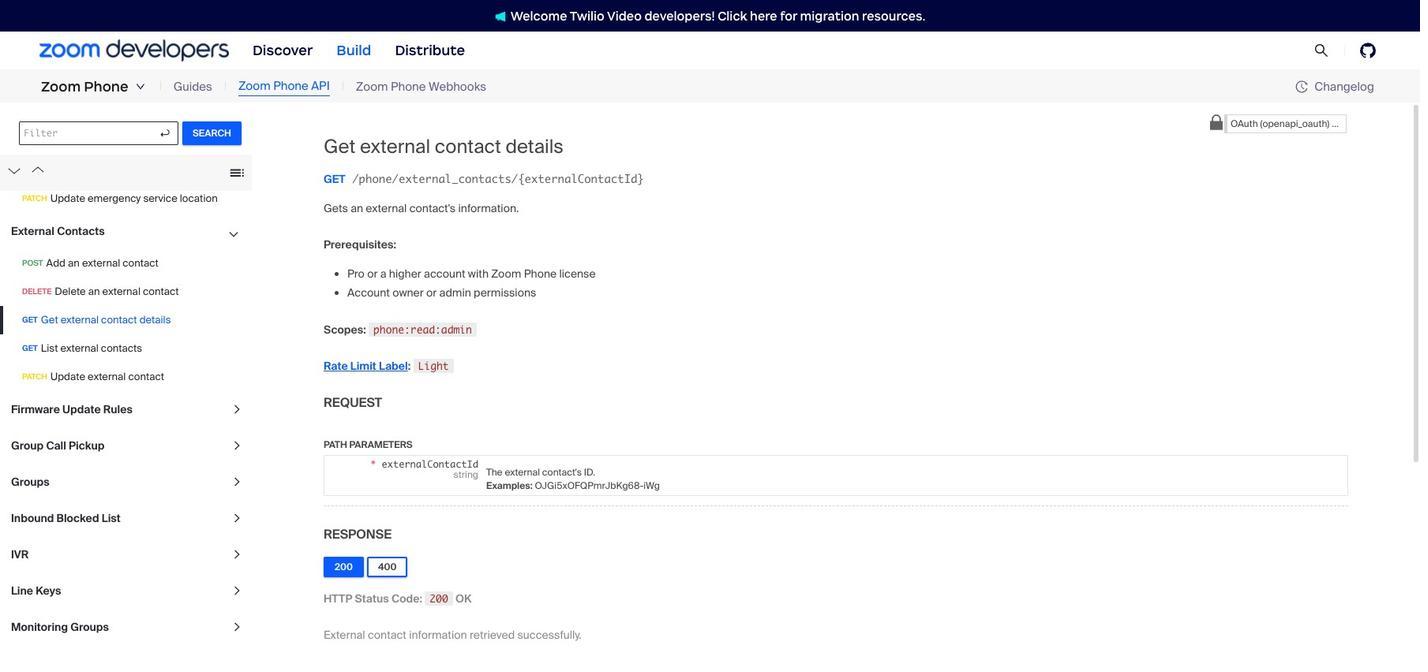 Task type: describe. For each thing, give the bounding box(es) containing it.
video
[[607, 8, 642, 23]]

http status code: 200 ok
[[324, 592, 472, 606]]

400 button
[[367, 557, 408, 578]]

notification image
[[495, 11, 511, 22]]

zoom for zoom phone api
[[238, 78, 271, 94]]

200 inside http status code: 200 ok
[[430, 593, 448, 605]]

guides link
[[174, 78, 212, 96]]

api
[[311, 78, 330, 94]]

phone for zoom phone
[[84, 78, 129, 96]]

external
[[324, 628, 365, 643]]

zoom phone api link
[[238, 78, 330, 96]]

phone for zoom phone webhooks
[[391, 79, 426, 95]]

welcome twilio video developers! click here for migration resources.
[[511, 8, 926, 23]]

200 inside button
[[335, 561, 353, 574]]

response
[[324, 526, 392, 543]]

parameters
[[349, 439, 413, 451]]

information
[[409, 628, 467, 643]]

migration
[[800, 8, 860, 23]]

retrieved
[[470, 628, 515, 643]]

changelog link
[[1296, 79, 1375, 94]]

400
[[378, 561, 397, 574]]

zoom phone api
[[238, 78, 330, 94]]

click
[[718, 8, 747, 23]]

contact
[[368, 628, 407, 643]]

successfully.
[[518, 628, 582, 643]]

zoom phone
[[41, 78, 129, 96]]

external contact information retrieved successfully.
[[324, 628, 582, 643]]

zoom phone webhooks link
[[356, 78, 486, 96]]

here
[[750, 8, 778, 23]]

webhooks
[[429, 79, 486, 95]]



Task type: vqa. For each thing, say whether or not it's contained in the screenshot.
queue inside the (A) The Call Queue Receives An Inbound Call. (B) The Call Routes To The User. (C) The User Answers The Call.
no



Task type: locate. For each thing, give the bounding box(es) containing it.
2 horizontal spatial zoom
[[356, 79, 388, 95]]

2 phone from the left
[[273, 78, 309, 94]]

zoom phone webhooks
[[356, 79, 486, 95]]

guides
[[174, 79, 212, 95]]

phone
[[84, 78, 129, 96], [273, 78, 309, 94], [391, 79, 426, 95]]

phone for zoom phone api
[[273, 78, 309, 94]]

path parameters
[[324, 439, 413, 451]]

1 vertical spatial 200
[[430, 593, 448, 605]]

welcome twilio video developers! click here for migration resources. link
[[479, 8, 942, 24]]

2 horizontal spatial phone
[[391, 79, 426, 95]]

1 horizontal spatial 200
[[430, 593, 448, 605]]

0 horizontal spatial phone
[[84, 78, 129, 96]]

1 horizontal spatial phone
[[273, 78, 309, 94]]

for
[[780, 8, 798, 23]]

welcome
[[511, 8, 567, 23]]

200 button
[[324, 557, 364, 578]]

down image
[[136, 82, 145, 92]]

0 horizontal spatial zoom
[[41, 78, 81, 96]]

search image
[[1315, 43, 1329, 58], [1315, 43, 1329, 58]]

resources.
[[862, 8, 926, 23]]

github image
[[1361, 43, 1376, 58], [1361, 43, 1376, 58]]

changelog
[[1315, 79, 1375, 94]]

zoom for zoom phone
[[41, 78, 81, 96]]

2 zoom from the left
[[238, 78, 271, 94]]

phone left api
[[273, 78, 309, 94]]

200 left ok
[[430, 593, 448, 605]]

phone left down image
[[84, 78, 129, 96]]

phone left webhooks
[[391, 79, 426, 95]]

1 horizontal spatial zoom
[[238, 78, 271, 94]]

zoom for zoom phone webhooks
[[356, 79, 388, 95]]

developers!
[[645, 8, 715, 23]]

zoom developer logo image
[[39, 40, 229, 61]]

zoom
[[41, 78, 81, 96], [238, 78, 271, 94], [356, 79, 388, 95]]

1 phone from the left
[[84, 78, 129, 96]]

3 zoom from the left
[[356, 79, 388, 95]]

twilio
[[570, 8, 605, 23]]

200
[[335, 561, 353, 574], [430, 593, 448, 605]]

1 zoom from the left
[[41, 78, 81, 96]]

0 vertical spatial 200
[[335, 561, 353, 574]]

3 phone from the left
[[391, 79, 426, 95]]

path
[[324, 439, 347, 451]]

ok
[[456, 592, 472, 606]]

notification image
[[495, 11, 506, 22]]

status
[[355, 592, 389, 606]]

code:
[[392, 592, 422, 606]]

200 up http
[[335, 561, 353, 574]]

request
[[324, 395, 382, 411]]

0 horizontal spatial 200
[[335, 561, 353, 574]]

history image
[[1296, 81, 1315, 93], [1296, 81, 1309, 93]]

http
[[324, 592, 353, 606]]



